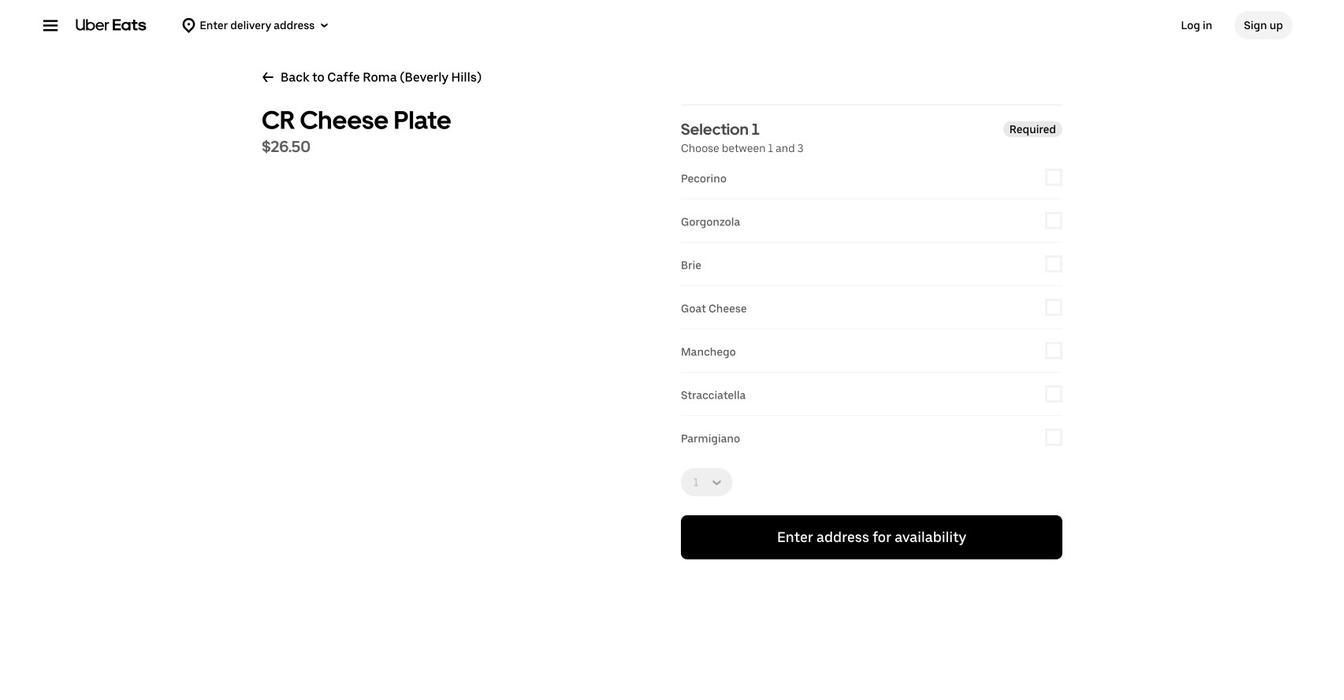 Task type: locate. For each thing, give the bounding box(es) containing it.
uber eats home image
[[76, 19, 146, 32]]



Task type: describe. For each thing, give the bounding box(es) containing it.
main navigation menu image
[[43, 17, 58, 33]]

go back image
[[262, 71, 274, 84]]



Task type: vqa. For each thing, say whether or not it's contained in the screenshot.
UBER EATS HOME Image
yes



